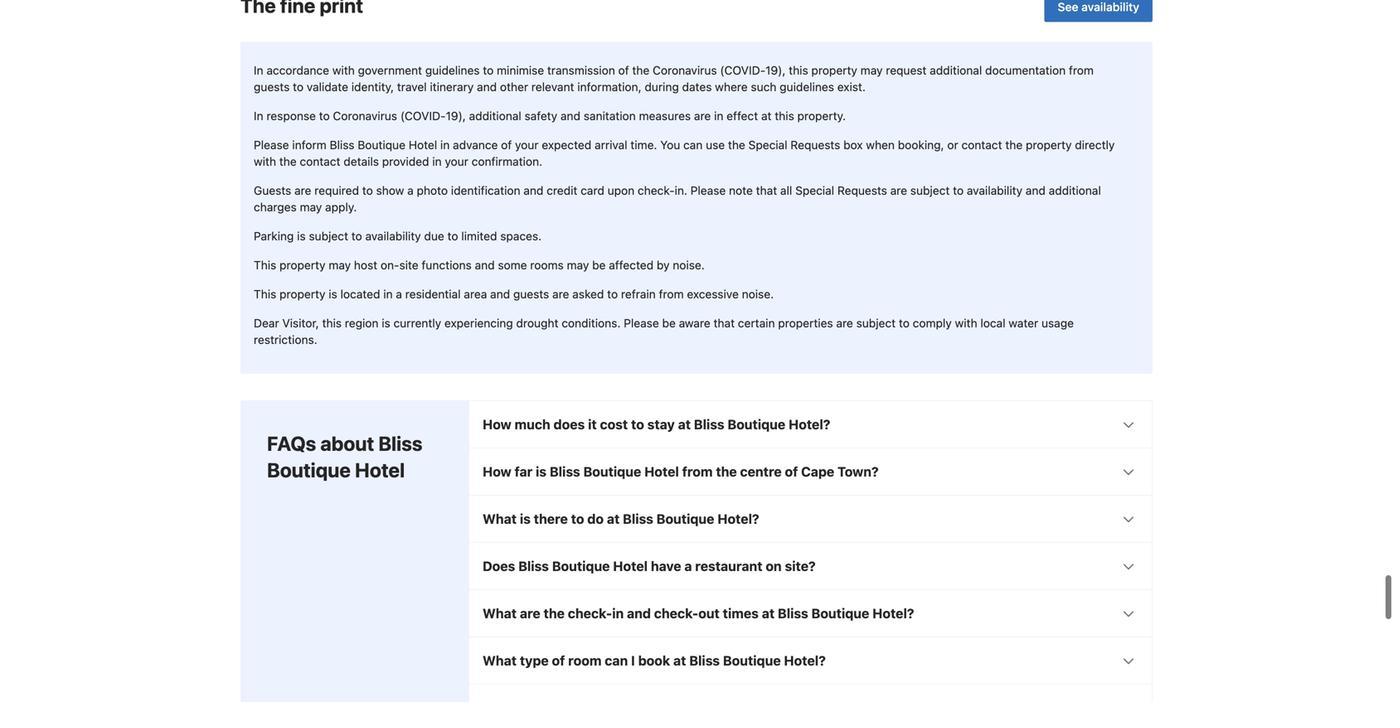 Task type: vqa. For each thing, say whether or not it's contained in the screenshot.
the apply. at the left of page
yes



Task type: locate. For each thing, give the bounding box(es) containing it.
2 horizontal spatial please
[[690, 184, 726, 197]]

be
[[592, 258, 606, 272], [662, 316, 676, 330]]

is left the there
[[520, 511, 531, 527]]

can inside what type of room can i book at bliss boutique hotel? dropdown button
[[605, 653, 628, 669]]

to inside the dear visitor, this region is currently experiencing drought conditions. please be aware that certain properties are subject to comply with local water usage restrictions.
[[899, 316, 910, 330]]

with left 'local'
[[955, 316, 977, 330]]

all
[[780, 184, 792, 197]]

0 horizontal spatial guidelines
[[425, 63, 480, 77]]

please down response
[[254, 138, 289, 152]]

guidelines up itinerary
[[425, 63, 480, 77]]

other
[[500, 80, 528, 94]]

visitor,
[[282, 316, 319, 330]]

0 horizontal spatial please
[[254, 138, 289, 152]]

in inside the in accordance with government guidelines to minimise transmission of the coronavirus (covid-19), this property may request additional documentation from guests to validate identity, travel itinerary and other relevant information, during dates where such guidelines exist.
[[254, 63, 263, 77]]

hotel?
[[789, 417, 830, 432], [717, 511, 759, 527], [872, 606, 914, 621], [784, 653, 826, 669]]

0 vertical spatial additional
[[930, 63, 982, 77]]

to
[[483, 63, 494, 77], [293, 80, 304, 94], [319, 109, 330, 123], [362, 184, 373, 197], [953, 184, 964, 197], [351, 229, 362, 243], [447, 229, 458, 243], [607, 287, 618, 301], [899, 316, 910, 330], [631, 417, 644, 432], [571, 511, 584, 527]]

coronavirus down identity,
[[333, 109, 397, 123]]

0 vertical spatial guidelines
[[425, 63, 480, 77]]

0 vertical spatial subject
[[910, 184, 950, 197]]

0 horizontal spatial can
[[605, 653, 628, 669]]

at inside dropdown button
[[673, 653, 686, 669]]

0 vertical spatial availability
[[1081, 0, 1139, 14]]

properties
[[778, 316, 833, 330]]

0 vertical spatial a
[[407, 184, 414, 197]]

2 horizontal spatial availability
[[1081, 0, 1139, 14]]

coronavirus
[[653, 63, 717, 77], [333, 109, 397, 123]]

please inside please inform bliss boutique hotel in advance of your expected arrival time. you can use the special requests box when booking, or contact the property directly with the contact details provided in your confirmation.
[[254, 138, 289, 152]]

1 horizontal spatial please
[[624, 316, 659, 330]]

cost
[[600, 417, 628, 432]]

0 horizontal spatial availability
[[365, 229, 421, 243]]

2 horizontal spatial a
[[684, 558, 692, 574]]

0 vertical spatial this
[[254, 258, 276, 272]]

safety
[[524, 109, 557, 123]]

0 horizontal spatial that
[[714, 316, 735, 330]]

this
[[254, 258, 276, 272], [254, 287, 276, 301]]

see
[[1058, 0, 1078, 14]]

do
[[587, 511, 604, 527]]

bliss right about
[[378, 432, 422, 455]]

spaces.
[[500, 229, 542, 243]]

are down when
[[890, 184, 907, 197]]

2 vertical spatial subject
[[856, 316, 896, 330]]

in right located
[[383, 287, 393, 301]]

what are the check-in and check-out times at bliss boutique hotel?
[[483, 606, 914, 621]]

1 vertical spatial be
[[662, 316, 676, 330]]

dates
[[682, 80, 712, 94]]

what left the type
[[483, 653, 517, 669]]

bliss inside please inform bliss boutique hotel in advance of your expected arrival time. you can use the special requests box when booking, or contact the property directly with the contact details provided in your confirmation.
[[330, 138, 354, 152]]

are up the type
[[520, 606, 540, 621]]

what up 'does'
[[483, 511, 517, 527]]

what inside dropdown button
[[483, 653, 517, 669]]

1 vertical spatial requests
[[837, 184, 887, 197]]

how left far
[[483, 464, 511, 480]]

request
[[886, 63, 927, 77]]

0 horizontal spatial (covid-
[[400, 109, 446, 123]]

charges
[[254, 200, 297, 214]]

from right the documentation at the right of page
[[1069, 63, 1094, 77]]

1 vertical spatial please
[[690, 184, 726, 197]]

hotel down stay on the left of the page
[[644, 464, 679, 480]]

can left i
[[605, 653, 628, 669]]

a for have
[[684, 558, 692, 574]]

1 vertical spatial guidelines
[[780, 80, 834, 94]]

1 in from the top
[[254, 63, 263, 77]]

1 vertical spatial this
[[254, 287, 276, 301]]

this property is located in a residential area and guests are asked to refrain from excessive noise.
[[254, 287, 774, 301]]

a right show
[[407, 184, 414, 197]]

this property may host on-site functions and some rooms may be affected by noise.
[[254, 258, 705, 272]]

to up 'host'
[[351, 229, 362, 243]]

bliss right far
[[550, 464, 580, 480]]

and inside what are the check-in and check-out times at bliss boutique hotel? dropdown button
[[627, 606, 651, 621]]

additional down 'other'
[[469, 109, 521, 123]]

experiencing
[[444, 316, 513, 330]]

this left region
[[322, 316, 342, 330]]

1 vertical spatial in
[[254, 109, 263, 123]]

1 vertical spatial availability
[[967, 184, 1022, 197]]

that
[[756, 184, 777, 197], [714, 316, 735, 330]]

noise. right by
[[673, 258, 705, 272]]

requests inside please inform bliss boutique hotel in advance of your expected arrival time. you can use the special requests box when booking, or contact the property directly with the contact details provided in your confirmation.
[[791, 138, 840, 152]]

1 what from the top
[[483, 511, 517, 527]]

0 horizontal spatial contact
[[300, 155, 340, 168]]

are inside dropdown button
[[520, 606, 540, 621]]

property
[[811, 63, 857, 77], [1026, 138, 1072, 152], [279, 258, 325, 272], [279, 287, 325, 301]]

1 vertical spatial subject
[[309, 229, 348, 243]]

please inform bliss boutique hotel in advance of your expected arrival time. you can use the special requests box when booking, or contact the property directly with the contact details provided in your confirmation.
[[254, 138, 1115, 168]]

guests are required to show a photo identification and credit card upon check-in. please note that all special requests are subject to availability and additional charges may apply.
[[254, 184, 1101, 214]]

0 vertical spatial what
[[483, 511, 517, 527]]

1 horizontal spatial additional
[[930, 63, 982, 77]]

of inside the in accordance with government guidelines to minimise transmission of the coronavirus (covid-19), this property may request additional documentation from guests to validate identity, travel itinerary and other relevant information, during dates where such guidelines exist.
[[618, 63, 629, 77]]

subject down booking,
[[910, 184, 950, 197]]

may up asked
[[567, 258, 589, 272]]

at right book
[[673, 653, 686, 669]]

excessive
[[687, 287, 739, 301]]

guests inside the in accordance with government guidelines to minimise transmission of the coronavirus (covid-19), this property may request additional documentation from guests to validate identity, travel itinerary and other relevant information, during dates where such guidelines exist.
[[254, 80, 290, 94]]

in left accordance
[[254, 63, 263, 77]]

relevant
[[531, 80, 574, 94]]

are right properties
[[836, 316, 853, 330]]

0 horizontal spatial be
[[592, 258, 606, 272]]

in left response
[[254, 109, 263, 123]]

what for what type of room can i book at bliss boutique hotel?
[[483, 653, 517, 669]]

book
[[638, 653, 670, 669]]

requests down box
[[837, 184, 887, 197]]

inform
[[292, 138, 327, 152]]

1 horizontal spatial a
[[407, 184, 414, 197]]

bliss inside faqs about bliss boutique hotel
[[378, 432, 422, 455]]

1 horizontal spatial noise.
[[742, 287, 774, 301]]

boutique down times
[[723, 653, 781, 669]]

0 vertical spatial be
[[592, 258, 606, 272]]

to left show
[[362, 184, 373, 197]]

1 vertical spatial noise.
[[742, 287, 774, 301]]

special
[[748, 138, 787, 152], [795, 184, 834, 197]]

boutique down faqs
[[267, 458, 351, 482]]

guests down accordance
[[254, 80, 290, 94]]

please down refrain
[[624, 316, 659, 330]]

subject inside the dear visitor, this region is currently experiencing drought conditions. please be aware that certain properties are subject to comply with local water usage restrictions.
[[856, 316, 896, 330]]

(covid-
[[720, 63, 765, 77], [400, 109, 446, 123]]

documentation
[[985, 63, 1066, 77]]

1 vertical spatial a
[[396, 287, 402, 301]]

0 vertical spatial (covid-
[[720, 63, 765, 77]]

this up the property.
[[789, 63, 808, 77]]

of inside dropdown button
[[552, 653, 565, 669]]

2 vertical spatial please
[[624, 316, 659, 330]]

on-
[[381, 258, 399, 272]]

of
[[618, 63, 629, 77], [501, 138, 512, 152], [785, 464, 798, 480], [552, 653, 565, 669]]

0 vertical spatial how
[[483, 417, 511, 432]]

0 vertical spatial 19),
[[765, 63, 786, 77]]

1 horizontal spatial can
[[683, 138, 703, 152]]

1 vertical spatial special
[[795, 184, 834, 197]]

at right do
[[607, 511, 620, 527]]

1 horizontal spatial coronavirus
[[653, 63, 717, 77]]

2 vertical spatial what
[[483, 653, 517, 669]]

additional inside guests are required to show a photo identification and credit card upon check-in. please note that all special requests are subject to availability and additional charges may apply.
[[1049, 184, 1101, 197]]

of left cape
[[785, 464, 798, 480]]

itinerary
[[430, 80, 474, 94]]

1 horizontal spatial that
[[756, 184, 777, 197]]

0 vertical spatial that
[[756, 184, 777, 197]]

can inside please inform bliss boutique hotel in advance of your expected arrival time. you can use the special requests box when booking, or contact the property directly with the contact details provided in your confirmation.
[[683, 138, 703, 152]]

such
[[751, 80, 776, 94]]

is inside how far is bliss boutique hotel from the centre of cape town? dropdown button
[[536, 464, 546, 480]]

0 vertical spatial special
[[748, 138, 787, 152]]

2 this from the top
[[254, 287, 276, 301]]

property inside please inform bliss boutique hotel in advance of your expected arrival time. you can use the special requests box when booking, or contact the property directly with the contact details provided in your confirmation.
[[1026, 138, 1072, 152]]

and inside the in accordance with government guidelines to minimise transmission of the coronavirus (covid-19), this property may request additional documentation from guests to validate identity, travel itinerary and other relevant information, during dates where such guidelines exist.
[[477, 80, 497, 94]]

1 horizontal spatial be
[[662, 316, 676, 330]]

2 horizontal spatial subject
[[910, 184, 950, 197]]

noise.
[[673, 258, 705, 272], [742, 287, 774, 301]]

subject left comply
[[856, 316, 896, 330]]

1 vertical spatial with
[[254, 155, 276, 168]]

contact
[[961, 138, 1002, 152], [300, 155, 340, 168]]

0 vertical spatial noise.
[[673, 258, 705, 272]]

2 vertical spatial this
[[322, 316, 342, 330]]

card
[[581, 184, 604, 197]]

that left the all
[[756, 184, 777, 197]]

government
[[358, 63, 422, 77]]

type
[[520, 653, 549, 669]]

1 vertical spatial guests
[[513, 287, 549, 301]]

contact right or
[[961, 138, 1002, 152]]

coronavirus inside the in accordance with government guidelines to minimise transmission of the coronavirus (covid-19), this property may request additional documentation from guests to validate identity, travel itinerary and other relevant information, during dates where such guidelines exist.
[[653, 63, 717, 77]]

1 vertical spatial how
[[483, 464, 511, 480]]

0 horizontal spatial a
[[396, 287, 402, 301]]

how much does it cost to stay at bliss boutique hotel?
[[483, 417, 830, 432]]

1 vertical spatial can
[[605, 653, 628, 669]]

1 horizontal spatial guests
[[513, 287, 549, 301]]

this inside the in accordance with government guidelines to minimise transmission of the coronavirus (covid-19), this property may request additional documentation from guests to validate identity, travel itinerary and other relevant information, during dates where such guidelines exist.
[[789, 63, 808, 77]]

subject
[[910, 184, 950, 197], [309, 229, 348, 243], [856, 316, 896, 330]]

hotel down about
[[355, 458, 405, 482]]

boutique down how far is bliss boutique hotel from the centre of cape town?
[[656, 511, 714, 527]]

may up the exist.
[[860, 63, 883, 77]]

0 horizontal spatial special
[[748, 138, 787, 152]]

bliss up details
[[330, 138, 354, 152]]

1 horizontal spatial your
[[515, 138, 539, 152]]

of up information,
[[618, 63, 629, 77]]

at right times
[[762, 606, 775, 621]]

from down by
[[659, 287, 684, 301]]

guidelines up the property.
[[780, 80, 834, 94]]

does
[[554, 417, 585, 432]]

information,
[[577, 80, 641, 94]]

(covid- up where
[[720, 63, 765, 77]]

boutique
[[358, 138, 405, 152], [728, 417, 785, 432], [267, 458, 351, 482], [583, 464, 641, 480], [656, 511, 714, 527], [552, 558, 610, 574], [811, 606, 869, 621], [723, 653, 781, 669]]

1 vertical spatial what
[[483, 606, 517, 621]]

1 vertical spatial coronavirus
[[333, 109, 397, 123]]

with
[[332, 63, 355, 77], [254, 155, 276, 168], [955, 316, 977, 330]]

0 horizontal spatial additional
[[469, 109, 521, 123]]

0 vertical spatial can
[[683, 138, 703, 152]]

at
[[761, 109, 772, 123], [678, 417, 691, 432], [607, 511, 620, 527], [762, 606, 775, 621], [673, 653, 686, 669]]

noise. up certain
[[742, 287, 774, 301]]

the up during
[[632, 63, 649, 77]]

from
[[1069, 63, 1094, 77], [659, 287, 684, 301], [682, 464, 713, 480]]

additional right request
[[930, 63, 982, 77]]

minimise
[[497, 63, 544, 77]]

boutique down cost on the bottom of the page
[[583, 464, 641, 480]]

coronavirus up dates at the top of the page
[[653, 63, 717, 77]]

2 how from the top
[[483, 464, 511, 480]]

1 vertical spatial additional
[[469, 109, 521, 123]]

please
[[254, 138, 289, 152], [690, 184, 726, 197], [624, 316, 659, 330]]

show
[[376, 184, 404, 197]]

functions
[[422, 258, 472, 272]]

2 vertical spatial additional
[[1049, 184, 1101, 197]]

please right in.
[[690, 184, 726, 197]]

in down does bliss boutique hotel have a restaurant on site?
[[612, 606, 624, 621]]

expected
[[542, 138, 591, 152]]

guests up drought
[[513, 287, 549, 301]]

1 how from the top
[[483, 417, 511, 432]]

how left much
[[483, 417, 511, 432]]

what for what is there to do at bliss boutique hotel?
[[483, 511, 517, 527]]

2 vertical spatial with
[[955, 316, 977, 330]]

0 horizontal spatial with
[[254, 155, 276, 168]]

what are the check-in and check-out times at bliss boutique hotel? button
[[469, 590, 1152, 637]]

hotel left have
[[613, 558, 648, 574]]

1 vertical spatial that
[[714, 316, 735, 330]]

in inside what are the check-in and check-out times at bliss boutique hotel? dropdown button
[[612, 606, 624, 621]]

are inside the dear visitor, this region is currently experiencing drought conditions. please be aware that certain properties are subject to comply with local water usage restrictions.
[[836, 316, 853, 330]]

1 this from the top
[[254, 258, 276, 272]]

effect
[[727, 109, 758, 123]]

1 horizontal spatial subject
[[856, 316, 896, 330]]

and
[[477, 80, 497, 94], [560, 109, 580, 123], [524, 184, 543, 197], [1026, 184, 1046, 197], [475, 258, 495, 272], [490, 287, 510, 301], [627, 606, 651, 621]]

a
[[407, 184, 414, 197], [396, 287, 402, 301], [684, 558, 692, 574]]

0 vertical spatial with
[[332, 63, 355, 77]]

the
[[632, 63, 649, 77], [728, 138, 745, 152], [1005, 138, 1023, 152], [279, 155, 297, 168], [716, 464, 737, 480], [544, 606, 565, 621]]

a inside guests are required to show a photo identification and credit card upon check-in. please note that all special requests are subject to availability and additional charges may apply.
[[407, 184, 414, 197]]

with inside the in accordance with government guidelines to minimise transmission of the coronavirus (covid-19), this property may request additional documentation from guests to validate identity, travel itinerary and other relevant information, during dates where such guidelines exist.
[[332, 63, 355, 77]]

water
[[1009, 316, 1038, 330]]

1 horizontal spatial special
[[795, 184, 834, 197]]

or
[[947, 138, 958, 152]]

of up confirmation.
[[501, 138, 512, 152]]

in
[[254, 63, 263, 77], [254, 109, 263, 123]]

a down on-
[[396, 287, 402, 301]]

of inside please inform bliss boutique hotel in advance of your expected arrival time. you can use the special requests box when booking, or contact the property directly with the contact details provided in your confirmation.
[[501, 138, 512, 152]]

requests down the property.
[[791, 138, 840, 152]]

19), down itinerary
[[446, 109, 466, 123]]

conditions.
[[562, 316, 621, 330]]

to right due
[[447, 229, 458, 243]]

19), up such
[[765, 63, 786, 77]]

2 in from the top
[[254, 109, 263, 123]]

this up dear
[[254, 287, 276, 301]]

with inside the dear visitor, this region is currently experiencing drought conditions. please be aware that certain properties are subject to comply with local water usage restrictions.
[[955, 316, 977, 330]]

apply.
[[325, 200, 357, 214]]

asked
[[572, 287, 604, 301]]

2 horizontal spatial additional
[[1049, 184, 1101, 197]]

requests
[[791, 138, 840, 152], [837, 184, 887, 197]]

is right region
[[382, 316, 390, 330]]

1 horizontal spatial (covid-
[[720, 63, 765, 77]]

your down advance
[[445, 155, 468, 168]]

how much does it cost to stay at bliss boutique hotel? button
[[469, 401, 1152, 448]]

2 vertical spatial from
[[682, 464, 713, 480]]

2 horizontal spatial with
[[955, 316, 977, 330]]

please inside the dear visitor, this region is currently experiencing drought conditions. please be aware that certain properties are subject to comply with local water usage restrictions.
[[624, 316, 659, 330]]

rooms
[[530, 258, 564, 272]]

the right or
[[1005, 138, 1023, 152]]

1 vertical spatial your
[[445, 155, 468, 168]]

0 horizontal spatial guests
[[254, 80, 290, 94]]

1 horizontal spatial contact
[[961, 138, 1002, 152]]

i
[[631, 653, 635, 669]]

to left do
[[571, 511, 584, 527]]

contact down "inform"
[[300, 155, 340, 168]]

2 what from the top
[[483, 606, 517, 621]]

a inside dropdown button
[[684, 558, 692, 574]]

to left comply
[[899, 316, 910, 330]]

the down "inform"
[[279, 155, 297, 168]]

validate
[[307, 80, 348, 94]]

1 vertical spatial 19),
[[446, 109, 466, 123]]

0 vertical spatial requests
[[791, 138, 840, 152]]

what is there to do at bliss boutique hotel?
[[483, 511, 759, 527]]

bliss down the out
[[689, 653, 720, 669]]

of inside dropdown button
[[785, 464, 798, 480]]

0 horizontal spatial your
[[445, 155, 468, 168]]

be up asked
[[592, 258, 606, 272]]

1 horizontal spatial availability
[[967, 184, 1022, 197]]

0 vertical spatial coronavirus
[[653, 63, 717, 77]]

hotel inside faqs about bliss boutique hotel
[[355, 458, 405, 482]]

0 horizontal spatial subject
[[309, 229, 348, 243]]

property left directly
[[1026, 138, 1072, 152]]

from down how much does it cost to stay at bliss boutique hotel?
[[682, 464, 713, 480]]

host
[[354, 258, 377, 272]]

0 vertical spatial please
[[254, 138, 289, 152]]

be inside the dear visitor, this region is currently experiencing drought conditions. please be aware that certain properties are subject to comply with local water usage restrictions.
[[662, 316, 676, 330]]

0 vertical spatial this
[[789, 63, 808, 77]]

restrictions.
[[254, 333, 317, 347]]

0 vertical spatial in
[[254, 63, 263, 77]]

parking is subject to availability due to limited spaces.
[[254, 229, 542, 243]]

response
[[266, 109, 316, 123]]

this down parking
[[254, 258, 276, 272]]

in
[[714, 109, 723, 123], [440, 138, 450, 152], [432, 155, 442, 168], [383, 287, 393, 301], [612, 606, 624, 621]]

0 vertical spatial from
[[1069, 63, 1094, 77]]

3 what from the top
[[483, 653, 517, 669]]

(covid- down the travel on the top left of page
[[400, 109, 446, 123]]

0 vertical spatial guests
[[254, 80, 290, 94]]

1 horizontal spatial 19),
[[765, 63, 786, 77]]

with up 'validate'
[[332, 63, 355, 77]]

that right aware
[[714, 316, 735, 330]]

2 vertical spatial a
[[684, 558, 692, 574]]



Task type: describe. For each thing, give the bounding box(es) containing it.
box
[[843, 138, 863, 152]]

that inside guests are required to show a photo identification and credit card upon check-in. please note that all special requests are subject to availability and additional charges may apply.
[[756, 184, 777, 197]]

that inside the dear visitor, this region is currently experiencing drought conditions. please be aware that certain properties are subject to comply with local water usage restrictions.
[[714, 316, 735, 330]]

measures
[[639, 109, 691, 123]]

about
[[320, 432, 374, 455]]

you
[[660, 138, 680, 152]]

availability inside guests are required to show a photo identification and credit card upon check-in. please note that all special requests are subject to availability and additional charges may apply.
[[967, 184, 1022, 197]]

to down 'validate'
[[319, 109, 330, 123]]

property inside the in accordance with government guidelines to minimise transmission of the coronavirus (covid-19), this property may request additional documentation from guests to validate identity, travel itinerary and other relevant information, during dates where such guidelines exist.
[[811, 63, 857, 77]]

note
[[729, 184, 753, 197]]

a for show
[[407, 184, 414, 197]]

property up visitor,
[[279, 287, 325, 301]]

comply
[[913, 316, 952, 330]]

from inside how far is bliss boutique hotel from the centre of cape town? dropdown button
[[682, 464, 713, 480]]

bliss right stay on the left of the page
[[694, 417, 724, 432]]

0 horizontal spatial coronavirus
[[333, 109, 397, 123]]

this for this property may host on-site functions and some rooms may be affected by noise.
[[254, 258, 276, 272]]

are right guests
[[294, 184, 311, 197]]

room
[[568, 653, 602, 669]]

hotel? inside dropdown button
[[784, 653, 826, 669]]

see availability button
[[1044, 0, 1153, 22]]

to left stay on the left of the page
[[631, 417, 644, 432]]

requests inside guests are required to show a photo identification and credit card upon check-in. please note that all special requests are subject to availability and additional charges may apply.
[[837, 184, 887, 197]]

does bliss boutique hotel have a restaurant on site? button
[[469, 543, 1152, 589]]

booking,
[[898, 138, 944, 152]]

faqs about bliss boutique hotel
[[267, 432, 422, 482]]

in response to coronavirus (covid-19), additional safety and sanitation measures are in effect at this property.
[[254, 109, 846, 123]]

please inside guests are required to show a photo identification and credit card upon check-in. please note that all special requests are subject to availability and additional charges may apply.
[[690, 184, 726, 197]]

use
[[706, 138, 725, 152]]

refrain
[[621, 287, 656, 301]]

are down dates at the top of the page
[[694, 109, 711, 123]]

parking
[[254, 229, 294, 243]]

may inside the in accordance with government guidelines to minimise transmission of the coronavirus (covid-19), this property may request additional documentation from guests to validate identity, travel itinerary and other relevant information, during dates where such guidelines exist.
[[860, 63, 883, 77]]

credit
[[547, 184, 577, 197]]

required
[[314, 184, 359, 197]]

is inside what is there to do at bliss boutique hotel? dropdown button
[[520, 511, 531, 527]]

check- inside guests are required to show a photo identification and credit card upon check-in. please note that all special requests are subject to availability and additional charges may apply.
[[638, 184, 675, 197]]

hotel inside please inform bliss boutique hotel in advance of your expected arrival time. you can use the special requests box when booking, or contact the property directly with the contact details provided in your confirmation.
[[409, 138, 437, 152]]

much
[[515, 417, 550, 432]]

bliss inside dropdown button
[[689, 653, 720, 669]]

certain
[[738, 316, 775, 330]]

0 vertical spatial your
[[515, 138, 539, 152]]

faqs
[[267, 432, 316, 455]]

drought
[[516, 316, 558, 330]]

1 horizontal spatial guidelines
[[780, 80, 834, 94]]

to left minimise
[[483, 63, 494, 77]]

site?
[[785, 558, 816, 574]]

0 vertical spatial contact
[[961, 138, 1002, 152]]

special inside please inform bliss boutique hotel in advance of your expected arrival time. you can use the special requests box when booking, or contact the property directly with the contact details provided in your confirmation.
[[748, 138, 787, 152]]

identity,
[[351, 80, 394, 94]]

currently
[[393, 316, 441, 330]]

does bliss boutique hotel have a restaurant on site?
[[483, 558, 816, 574]]

to down accordance
[[293, 80, 304, 94]]

in left effect
[[714, 109, 723, 123]]

bliss right 'does'
[[518, 558, 549, 574]]

subject inside guests are required to show a photo identification and credit card upon check-in. please note that all special requests are subject to availability and additional charges may apply.
[[910, 184, 950, 197]]

may inside guests are required to show a photo identification and credit card upon check-in. please note that all special requests are subject to availability and additional charges may apply.
[[300, 200, 322, 214]]

the up the type
[[544, 606, 565, 621]]

0 horizontal spatial 19),
[[446, 109, 466, 123]]

boutique inside please inform bliss boutique hotel in advance of your expected arrival time. you can use the special requests box when booking, or contact the property directly with the contact details provided in your confirmation.
[[358, 138, 405, 152]]

the right use
[[728, 138, 745, 152]]

is right parking
[[297, 229, 306, 243]]

it
[[588, 417, 597, 432]]

area
[[464, 287, 487, 301]]

upon
[[608, 184, 634, 197]]

see availability
[[1058, 0, 1139, 14]]

boutique down do
[[552, 558, 610, 574]]

exist.
[[837, 80, 866, 94]]

what for what are the check-in and check-out times at bliss boutique hotel?
[[483, 606, 517, 621]]

accordion control element
[[468, 400, 1153, 702]]

19), inside the in accordance with government guidelines to minimise transmission of the coronavirus (covid-19), this property may request additional documentation from guests to validate identity, travel itinerary and other relevant information, during dates where such guidelines exist.
[[765, 63, 786, 77]]

how for how far is bliss boutique hotel from the centre of cape town?
[[483, 464, 511, 480]]

confirmation.
[[472, 155, 542, 168]]

far
[[515, 464, 533, 480]]

transmission
[[547, 63, 615, 77]]

2 vertical spatial availability
[[365, 229, 421, 243]]

may left 'host'
[[329, 258, 351, 272]]

located
[[340, 287, 380, 301]]

dear
[[254, 316, 279, 330]]

residential
[[405, 287, 461, 301]]

due
[[424, 229, 444, 243]]

aware
[[679, 316, 710, 330]]

1 vertical spatial contact
[[300, 155, 340, 168]]

1 vertical spatial (covid-
[[400, 109, 446, 123]]

0 horizontal spatial noise.
[[673, 258, 705, 272]]

in up photo
[[432, 155, 442, 168]]

region
[[345, 316, 379, 330]]

in.
[[675, 184, 687, 197]]

there
[[534, 511, 568, 527]]

(covid- inside the in accordance with government guidelines to minimise transmission of the coronavirus (covid-19), this property may request additional documentation from guests to validate identity, travel itinerary and other relevant information, during dates where such guidelines exist.
[[720, 63, 765, 77]]

on
[[766, 558, 782, 574]]

availability inside 'button'
[[1081, 0, 1139, 14]]

are left asked
[[552, 287, 569, 301]]

details
[[344, 155, 379, 168]]

check- down have
[[654, 606, 698, 621]]

is inside the dear visitor, this region is currently experiencing drought conditions. please be aware that certain properties are subject to comply with local water usage restrictions.
[[382, 316, 390, 330]]

special inside guests are required to show a photo identification and credit card upon check-in. please note that all special requests are subject to availability and additional charges may apply.
[[795, 184, 834, 197]]

1 vertical spatial from
[[659, 287, 684, 301]]

in accordance with government guidelines to minimise transmission of the coronavirus (covid-19), this property may request additional documentation from guests to validate identity, travel itinerary and other relevant information, during dates where such guidelines exist.
[[254, 63, 1094, 94]]

accordance
[[266, 63, 329, 77]]

in left advance
[[440, 138, 450, 152]]

dear visitor, this region is currently experiencing drought conditions. please be aware that certain properties are subject to comply with local water usage restrictions.
[[254, 316, 1074, 347]]

is left located
[[329, 287, 337, 301]]

what type of room can i book at bliss boutique hotel? button
[[469, 638, 1152, 684]]

boutique inside dropdown button
[[723, 653, 781, 669]]

how for how much does it cost to stay at bliss boutique hotel?
[[483, 417, 511, 432]]

check- up room
[[568, 606, 612, 621]]

boutique up what type of room can i book at bliss boutique hotel? dropdown button
[[811, 606, 869, 621]]

sanitation
[[584, 109, 636, 123]]

bliss down "site?" at bottom right
[[778, 606, 808, 621]]

photo
[[417, 184, 448, 197]]

site
[[399, 258, 418, 272]]

arrival
[[595, 138, 627, 152]]

guests
[[254, 184, 291, 197]]

to down or
[[953, 184, 964, 197]]

1 vertical spatial this
[[775, 109, 794, 123]]

directly
[[1075, 138, 1115, 152]]

at right effect
[[761, 109, 772, 123]]

at right stay on the left of the page
[[678, 417, 691, 432]]

usage
[[1041, 316, 1074, 330]]

the left centre
[[716, 464, 737, 480]]

by
[[657, 258, 670, 272]]

cape
[[801, 464, 834, 480]]

stay
[[647, 417, 675, 432]]

centre
[[740, 464, 782, 480]]

with inside please inform bliss boutique hotel in advance of your expected arrival time. you can use the special requests box when booking, or contact the property directly with the contact details provided in your confirmation.
[[254, 155, 276, 168]]

when
[[866, 138, 895, 152]]

this for this property is located in a residential area and guests are asked to refrain from excessive noise.
[[254, 287, 276, 301]]

property down parking
[[279, 258, 325, 272]]

times
[[723, 606, 759, 621]]

in for in accordance with government guidelines to minimise transmission of the coronavirus (covid-19), this property may request additional documentation from guests to validate identity, travel itinerary and other relevant information, during dates where such guidelines exist.
[[254, 63, 263, 77]]

time.
[[630, 138, 657, 152]]

additional inside the in accordance with government guidelines to minimise transmission of the coronavirus (covid-19), this property may request additional documentation from guests to validate identity, travel itinerary and other relevant information, during dates where such guidelines exist.
[[930, 63, 982, 77]]

boutique inside faqs about bliss boutique hotel
[[267, 458, 351, 482]]

local
[[980, 316, 1005, 330]]

boutique up centre
[[728, 417, 785, 432]]

advance
[[453, 138, 498, 152]]

this inside the dear visitor, this region is currently experiencing drought conditions. please be aware that certain properties are subject to comply with local water usage restrictions.
[[322, 316, 342, 330]]

from inside the in accordance with government guidelines to minimise transmission of the coronavirus (covid-19), this property may request additional documentation from guests to validate identity, travel itinerary and other relevant information, during dates where such guidelines exist.
[[1069, 63, 1094, 77]]

bliss right do
[[623, 511, 653, 527]]

what type of room can i book at bliss boutique hotel?
[[483, 653, 826, 669]]

travel
[[397, 80, 427, 94]]

to right asked
[[607, 287, 618, 301]]

town?
[[837, 464, 879, 480]]

the inside the in accordance with government guidelines to minimise transmission of the coronavirus (covid-19), this property may request additional documentation from guests to validate identity, travel itinerary and other relevant information, during dates where such guidelines exist.
[[632, 63, 649, 77]]

a for in
[[396, 287, 402, 301]]

in for in response to coronavirus (covid-19), additional safety and sanitation measures are in effect at this property.
[[254, 109, 263, 123]]

does
[[483, 558, 515, 574]]



